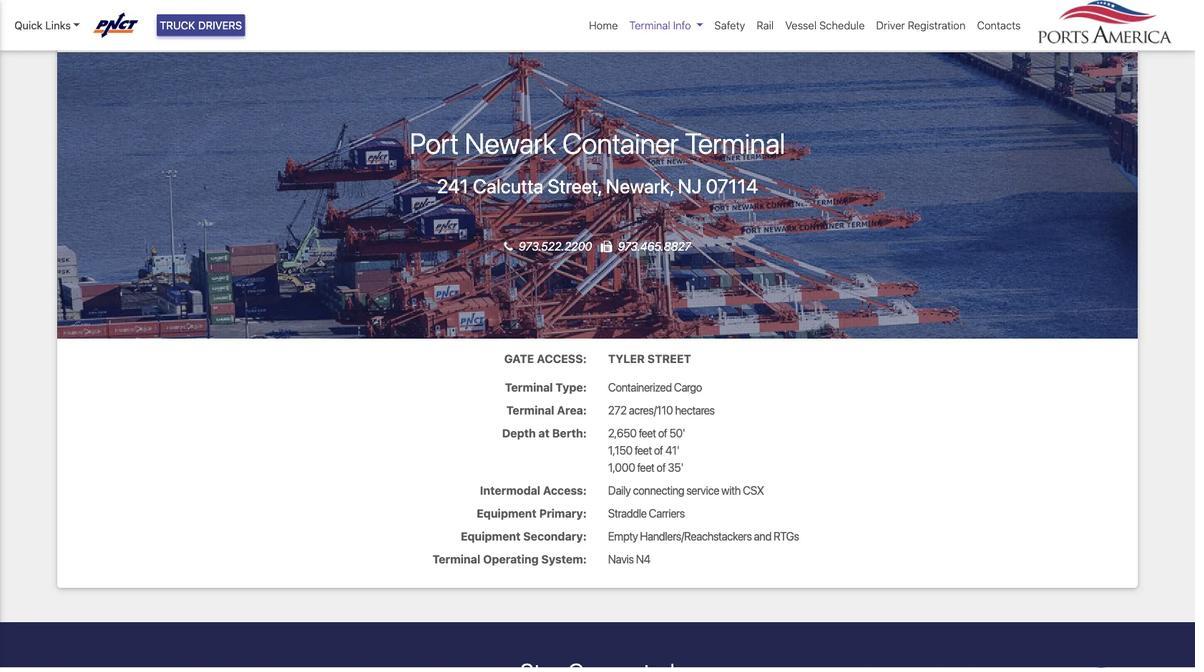 Task type: vqa. For each thing, say whether or not it's contained in the screenshot.
Container
yes



Task type: describe. For each thing, give the bounding box(es) containing it.
hectares
[[676, 403, 715, 417]]

1,000
[[609, 461, 636, 474]]

272 acres/110 hectares
[[609, 403, 715, 417]]

handlers/reachstackers
[[640, 529, 752, 543]]

gate
[[505, 352, 534, 365]]

newark,
[[606, 174, 674, 197]]

depth at berth:
[[502, 426, 587, 440]]

safety link
[[709, 11, 751, 39]]

navis n4
[[609, 552, 651, 566]]

driver registration
[[877, 19, 966, 31]]

carriers
[[649, 506, 685, 520]]

1,150
[[609, 443, 633, 457]]

equipment primary:
[[477, 506, 587, 520]]

depth
[[502, 426, 536, 440]]

at
[[539, 426, 550, 440]]

service
[[687, 483, 720, 497]]

truck
[[160, 19, 195, 31]]

equipment secondary:
[[461, 529, 587, 543]]

terminal operating system:
[[433, 552, 587, 566]]

vessel
[[786, 19, 817, 31]]

quick links link
[[14, 17, 80, 33]]

terminal for operating
[[433, 552, 481, 566]]

city,
[[186, 4, 206, 12]]

41'
[[666, 443, 680, 457]]

links
[[45, 19, 71, 31]]

contacts
[[978, 19, 1021, 31]]

truck drivers
[[160, 19, 242, 31]]

35'
[[668, 461, 684, 474]]

vessel schedule
[[786, 19, 865, 31]]

driver registration link
[[871, 11, 972, 39]]

tyler
[[609, 352, 645, 365]]

272
[[609, 403, 627, 417]]

973.522.2200
[[519, 240, 595, 253]]

gate access:
[[505, 352, 587, 365]]

empty handlers/reachstackers and rtgs
[[609, 529, 800, 543]]

berth:
[[553, 426, 587, 440]]

07114
[[706, 174, 759, 197]]

area:
[[557, 403, 587, 417]]

contacts link
[[972, 11, 1027, 39]]

street,
[[548, 174, 602, 197]]

driver
[[877, 19, 906, 31]]

port
[[410, 126, 459, 160]]

terminal for area:
[[507, 403, 555, 417]]

connecting
[[633, 483, 685, 497]]

tyler street
[[609, 352, 691, 365]]

abdullah
[[143, 4, 184, 12]]

terminal type:
[[505, 380, 587, 394]]

daily connecting service with csx
[[609, 483, 765, 497]]

straddle
[[609, 506, 647, 520]]

king abdullah city, saudi arabia
[[123, 4, 262, 12]]

and
[[754, 529, 772, 543]]

terminal up 07114
[[685, 126, 786, 160]]

terminal for info
[[630, 19, 671, 31]]

2 vertical spatial of
[[657, 461, 666, 474]]

241
[[437, 174, 469, 197]]

empty
[[609, 529, 638, 543]]



Task type: locate. For each thing, give the bounding box(es) containing it.
nj
[[678, 174, 702, 197]]

street
[[648, 352, 691, 365]]

n4
[[636, 552, 651, 566]]

saudi
[[208, 4, 231, 12]]

terminal info
[[630, 19, 691, 31]]

241 calcutta street,                         newark, nj 07114
[[437, 174, 759, 197]]

equipment for equipment primary:
[[477, 506, 537, 520]]

system:
[[542, 552, 587, 566]]

of left 41'
[[654, 443, 664, 457]]

containerized
[[609, 380, 672, 394]]

acres/110
[[629, 403, 674, 417]]

access:
[[537, 352, 587, 365], [543, 483, 587, 497]]

access: up type:
[[537, 352, 587, 365]]

straddle carriers
[[609, 506, 685, 520]]

calcutta
[[473, 174, 544, 197]]

equipment for equipment secondary:
[[461, 529, 521, 543]]

home
[[589, 19, 618, 31]]

with
[[722, 483, 741, 497]]

feet down acres/110
[[639, 426, 656, 440]]

access: for gate access:
[[537, 352, 587, 365]]

terminal
[[630, 19, 671, 31], [685, 126, 786, 160], [505, 380, 553, 394], [507, 403, 555, 417], [433, 552, 481, 566]]

registration
[[908, 19, 966, 31]]

container
[[563, 126, 679, 160]]

primary:
[[540, 506, 587, 520]]

safety
[[715, 19, 746, 31]]

navis
[[609, 552, 634, 566]]

feet
[[639, 426, 656, 440], [635, 443, 652, 457], [638, 461, 655, 474]]

info
[[673, 19, 691, 31]]

operating
[[483, 552, 539, 566]]

secondary:
[[524, 529, 587, 543]]

equipment
[[477, 506, 537, 520], [461, 529, 521, 543]]

vessel schedule link
[[780, 11, 871, 39]]

of
[[659, 426, 668, 440], [654, 443, 664, 457], [657, 461, 666, 474]]

1 vertical spatial equipment
[[461, 529, 521, 543]]

of left 35'
[[657, 461, 666, 474]]

terminal info link
[[624, 11, 709, 39]]

2,650
[[609, 426, 637, 440]]

drivers
[[198, 19, 242, 31]]

rail link
[[751, 11, 780, 39]]

0 vertical spatial of
[[659, 426, 668, 440]]

schedule
[[820, 19, 865, 31]]

terminal left operating
[[433, 552, 481, 566]]

terminal for type:
[[505, 380, 553, 394]]

truck drivers link
[[157, 14, 245, 36]]

terminal left info
[[630, 19, 671, 31]]

csx
[[743, 483, 765, 497]]

terminal up depth
[[507, 403, 555, 417]]

access: for intermodal access:
[[543, 483, 587, 497]]

intermodal
[[480, 483, 541, 497]]

access: up primary:
[[543, 483, 587, 497]]

0 vertical spatial access:
[[537, 352, 587, 365]]

quick links
[[14, 19, 71, 31]]

king
[[123, 4, 142, 12]]

equipment up terminal operating system:
[[461, 529, 521, 543]]

1 vertical spatial of
[[654, 443, 664, 457]]

port newark container terminal
[[410, 126, 786, 160]]

equipment down intermodal
[[477, 506, 537, 520]]

0 vertical spatial equipment
[[477, 506, 537, 520]]

quick
[[14, 19, 43, 31]]

cargo
[[674, 380, 702, 394]]

50'
[[670, 426, 686, 440]]

973.465.8827
[[618, 240, 691, 253]]

1 vertical spatial feet
[[635, 443, 652, 457]]

2,650 feet of 50' 1,150 feet of 41' 1,000 feet of 35'
[[609, 426, 686, 474]]

2 vertical spatial feet
[[638, 461, 655, 474]]

terminal area:
[[507, 403, 587, 417]]

of left 50' at the right bottom of page
[[659, 426, 668, 440]]

0 vertical spatial feet
[[639, 426, 656, 440]]

rail
[[757, 19, 774, 31]]

newark
[[465, 126, 557, 160]]

daily
[[609, 483, 631, 497]]

home link
[[584, 11, 624, 39]]

type:
[[556, 380, 587, 394]]

terminal up terminal area:
[[505, 380, 553, 394]]

rtgs
[[774, 529, 800, 543]]

intermodal access:
[[480, 483, 587, 497]]

feet right '1,150'
[[635, 443, 652, 457]]

arabia
[[233, 4, 262, 12]]

1 vertical spatial access:
[[543, 483, 587, 497]]

feet right 1,000
[[638, 461, 655, 474]]

containerized cargo
[[609, 380, 702, 394]]



